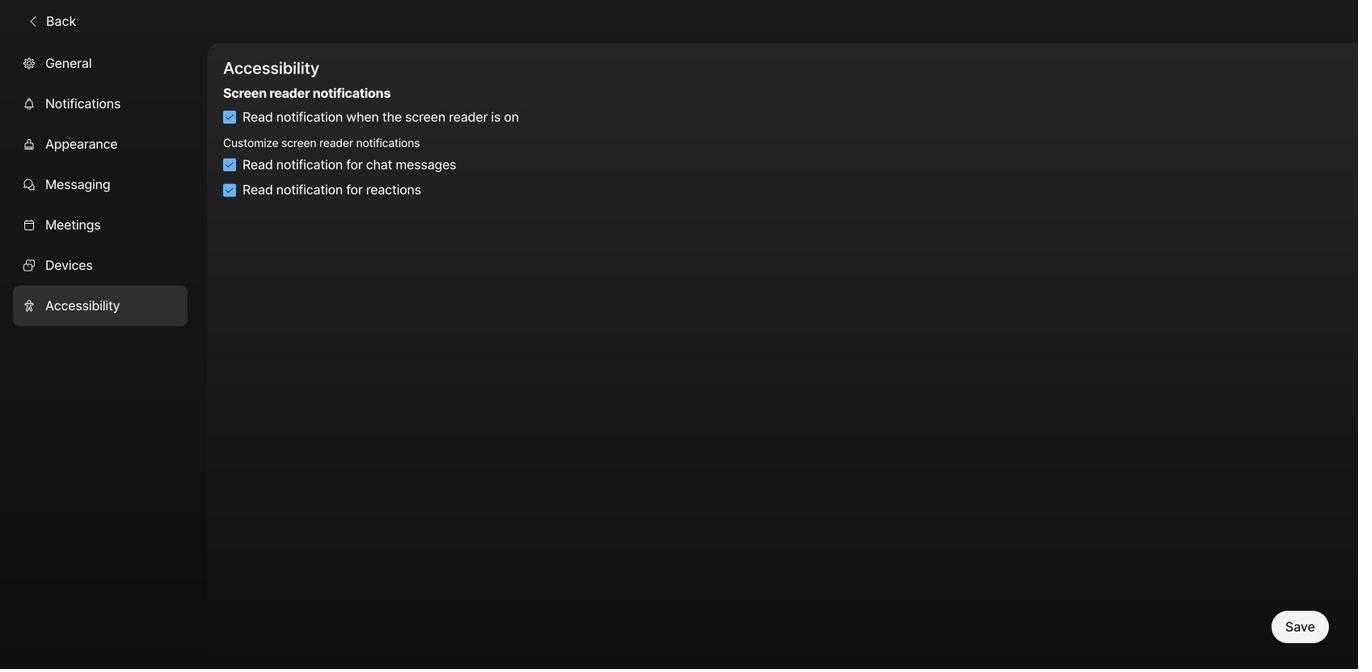 Task type: locate. For each thing, give the bounding box(es) containing it.
general tab
[[13, 43, 188, 84]]

accessibility tab
[[13, 286, 188, 326]]

settings navigation
[[0, 43, 207, 669]]



Task type: vqa. For each thing, say whether or not it's contained in the screenshot.
General tab
yes



Task type: describe. For each thing, give the bounding box(es) containing it.
appearance tab
[[13, 124, 188, 164]]

messaging tab
[[13, 164, 188, 205]]

devices tab
[[13, 245, 188, 286]]

notifications tab
[[13, 84, 188, 124]]

meetings tab
[[13, 205, 188, 245]]



